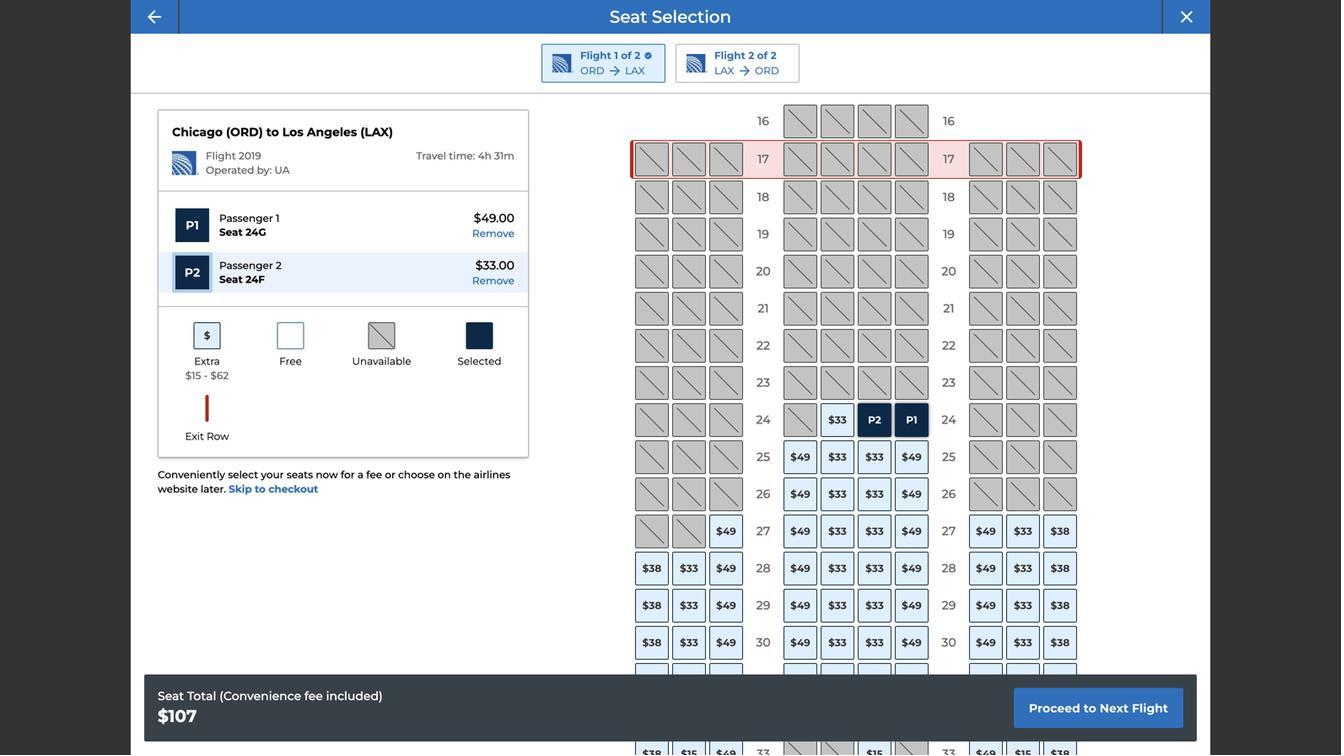 Task type: describe. For each thing, give the bounding box(es) containing it.
2 16 cell from the left
[[932, 105, 966, 138]]

passenger 2 seat 24f
[[219, 259, 282, 286]]

flight 2 of 2
[[715, 49, 777, 62]]

2 31 cell from the left
[[932, 663, 966, 697]]

33.00
[[483, 258, 515, 273]]

2 29 cell from the left
[[932, 589, 966, 623]]

15
[[192, 370, 201, 382]]

$15 for $38
[[1015, 674, 1032, 686]]

flight inside button
[[1132, 701, 1169, 715]]

travel time: 4h 31m
[[416, 150, 515, 162]]

of for 1
[[621, 49, 632, 62]]

2 22 cell from the left
[[932, 329, 966, 363]]

list containing $
[[159, 192, 528, 307]]

2 20 cell from the left
[[932, 255, 966, 289]]

row
[[207, 430, 229, 442]]

chicago (ord) to los angeles (lax)
[[172, 125, 393, 139]]

ua logo image for ord
[[553, 54, 574, 73]]

remove for 49.00
[[472, 227, 515, 240]]

4 column header from the left
[[895, 67, 929, 101]]

flight for flight 2 of 2
[[715, 49, 746, 62]]

row containing 21
[[630, 290, 1082, 327]]

flight for flight 2019 operated by: ua
[[206, 150, 236, 162]]

selection
[[652, 6, 732, 27]]

operated
[[206, 164, 254, 176]]

7 column header from the left
[[1007, 67, 1040, 101]]

6 column header from the left
[[969, 67, 1003, 101]]

b column header
[[672, 67, 706, 101]]

skip
[[229, 483, 252, 495]]

proceed
[[1029, 701, 1081, 715]]

proceed to next flight
[[1029, 701, 1169, 715]]

conveniently
[[158, 469, 225, 481]]

1 for passenger
[[276, 212, 280, 224]]

p1 inside list
[[186, 218, 199, 233]]

31m
[[494, 150, 515, 162]]

of for 2
[[757, 49, 768, 62]]

seat selection
[[610, 6, 732, 27]]

seat total (convenience fee included) $ 107
[[158, 689, 383, 726]]

on
[[438, 469, 451, 481]]

row containing 23
[[630, 364, 1082, 402]]

airlines
[[474, 469, 511, 481]]

29 for 2nd 29 cell from the right
[[757, 598, 771, 613]]

$ inside $ 33.00 remove
[[476, 258, 483, 273]]

$ 49.00 remove
[[472, 211, 515, 240]]

or
[[385, 469, 396, 481]]

1 horizontal spatial to
[[266, 125, 279, 139]]

to for skip
[[255, 483, 266, 495]]

extra
[[194, 355, 220, 368]]

remove for 33.00
[[472, 275, 515, 287]]

31 for 1st '31' cell from the left
[[758, 673, 769, 687]]

checkout
[[269, 483, 318, 495]]

1 31 cell from the left
[[747, 663, 780, 697]]

24f
[[246, 274, 265, 286]]

1 lax from the left
[[625, 65, 645, 77]]

49.00
[[481, 211, 515, 225]]

skip to checkout
[[229, 483, 318, 495]]

$ inside the seat total (convenience fee included) $ 107
[[158, 706, 168, 726]]

a column header
[[635, 67, 669, 101]]

$ 33.00 remove
[[472, 258, 515, 287]]

21 for second 21 cell from right
[[758, 301, 769, 316]]

seat up flight 1 of 2
[[610, 6, 648, 27]]

row containing 28
[[630, 550, 1082, 587]]

later.
[[201, 483, 226, 495]]

2 28 cell from the left
[[932, 552, 966, 586]]

62
[[217, 370, 229, 382]]

31 for 2nd '31' cell from the left
[[944, 673, 955, 687]]

remove button for 49.00
[[472, 227, 515, 241]]

24 for 1st 24 cell from the right
[[942, 413, 956, 427]]

p1 inside row group
[[906, 414, 918, 426]]

1 23 cell from the left
[[747, 366, 780, 400]]

2 27 cell from the left
[[932, 515, 966, 548]]

4h
[[478, 150, 492, 162]]

1 28 cell from the left
[[747, 552, 780, 586]]

free
[[279, 355, 302, 368]]

row containing 26
[[630, 476, 1082, 513]]

2 25 cell from the left
[[932, 440, 966, 474]]

24g
[[246, 226, 266, 239]]

1 ord from the left
[[580, 65, 605, 77]]

extra $ 15 - $ 62
[[185, 355, 229, 382]]

los
[[282, 125, 304, 139]]

1 25 cell from the left
[[747, 440, 780, 474]]

17 row from the top
[[630, 699, 1082, 736]]

2 21 cell from the left
[[932, 292, 966, 326]]

row containing 16
[[630, 103, 1082, 140]]

row containing 17
[[630, 140, 1082, 179]]

exit row
[[185, 430, 229, 442]]

19 for first 19 cell from right
[[943, 227, 955, 241]]

d
[[796, 77, 806, 91]]

row containing 27
[[630, 513, 1082, 550]]

30 for second 30 cell from the left
[[942, 635, 956, 650]]

select
[[228, 469, 258, 481]]

20 for first 20 cell
[[756, 264, 771, 279]]

skip to checkout button
[[229, 482, 318, 496]]

2 inside passenger 2 seat 24f
[[276, 259, 282, 272]]

for
[[341, 469, 355, 481]]

1 16 cell from the left
[[747, 105, 780, 138]]

passenger for p1
[[219, 212, 273, 224]]

25 for first "25" cell from the right
[[942, 450, 956, 464]]

a
[[358, 469, 364, 481]]

proceed to next flight button
[[1014, 688, 1184, 728]]

next
[[1100, 701, 1129, 715]]

your
[[261, 469, 284, 481]]

20 for second 20 cell
[[942, 264, 956, 279]]

row containing 31
[[630, 661, 1082, 699]]

19 for second 19 cell from right
[[758, 227, 769, 241]]

passenger for p2
[[219, 259, 273, 272]]

a
[[648, 77, 656, 91]]

ua
[[275, 164, 290, 176]]

p2 inside row group
[[868, 414, 882, 426]]

2 23 cell from the left
[[932, 366, 966, 400]]

grid containing a
[[630, 66, 1082, 755]]

chicago
[[172, 125, 223, 139]]

0 horizontal spatial p2 button
[[172, 252, 213, 293]]

row group containing 16
[[630, 103, 1082, 755]]

$15 for $49
[[681, 674, 697, 686]]

$15 button for $49
[[672, 663, 706, 697]]

2 30 cell from the left
[[932, 626, 966, 660]]

2 28 from the left
[[942, 561, 956, 576]]

website
[[158, 483, 198, 495]]

p1 button inside row
[[895, 403, 929, 437]]

1 17 from the left
[[758, 152, 769, 166]]

1 21 cell from the left
[[747, 292, 780, 326]]

2 18 from the left
[[943, 190, 955, 204]]

row containing 24
[[630, 402, 1082, 439]]

1 18 from the left
[[758, 190, 770, 204]]



Task type: locate. For each thing, give the bounding box(es) containing it.
the
[[454, 469, 471, 481]]

by:
[[257, 164, 272, 176]]

flight inside flight 2019 operated by: ua
[[206, 150, 236, 162]]

1 horizontal spatial 17 cell
[[932, 143, 966, 176]]

1 horizontal spatial 30
[[942, 635, 956, 650]]

1 28 from the left
[[756, 561, 771, 576]]

28 cell
[[747, 552, 780, 586], [932, 552, 966, 586]]

1 26 cell from the left
[[747, 478, 780, 511]]

30 for 1st 30 cell from the left
[[756, 635, 771, 650]]

1 vertical spatial p2
[[868, 414, 882, 426]]

22 cell
[[747, 329, 780, 363], [932, 329, 966, 363]]

seat
[[610, 6, 648, 27], [219, 226, 243, 239], [219, 274, 243, 286], [158, 689, 184, 703]]

flight 1 of 2
[[580, 49, 641, 62]]

passenger 1 seat 24g
[[219, 212, 280, 239]]

passenger up 24g
[[219, 212, 273, 224]]

1 horizontal spatial 19 cell
[[932, 218, 966, 251]]

choose
[[398, 469, 435, 481]]

seat inside the seat total (convenience fee included) $ 107
[[158, 689, 184, 703]]

0 horizontal spatial 27 cell
[[747, 515, 780, 548]]

0 horizontal spatial lax
[[625, 65, 645, 77]]

list
[[159, 192, 528, 307]]

2 26 from the left
[[942, 487, 956, 501]]

$15 for $15
[[830, 674, 846, 686]]

2 lax from the left
[[715, 65, 735, 77]]

1 horizontal spatial 31 cell
[[932, 663, 966, 697]]

0 horizontal spatial 17
[[758, 152, 769, 166]]

1 vertical spatial p1 button
[[895, 403, 929, 437]]

27 for 1st 27 cell from left
[[757, 524, 770, 538]]

1 horizontal spatial 27
[[942, 524, 956, 538]]

1 29 cell from the left
[[747, 589, 780, 623]]

1 23 from the left
[[757, 376, 770, 390]]

27
[[757, 524, 770, 538], [942, 524, 956, 538]]

1 list item from the top
[[159, 205, 528, 246]]

8 row from the top
[[630, 364, 1082, 402]]

0 horizontal spatial fee
[[304, 689, 323, 703]]

15 row from the top
[[630, 624, 1082, 661]]

0 horizontal spatial to
[[255, 483, 266, 495]]

1 30 cell from the left
[[747, 626, 780, 660]]

1 of from the left
[[621, 49, 632, 62]]

2 17 from the left
[[943, 152, 955, 166]]

to down your
[[255, 483, 266, 495]]

3 $15 button from the left
[[858, 663, 892, 697]]

0 horizontal spatial of
[[621, 49, 632, 62]]

2 17 cell from the left
[[932, 143, 966, 176]]

0 vertical spatial passenger
[[219, 212, 273, 224]]

1 25 from the left
[[757, 450, 770, 464]]

6 row from the top
[[630, 290, 1082, 327]]

$
[[474, 211, 481, 225], [476, 258, 483, 273], [204, 330, 210, 342], [185, 370, 192, 382], [210, 370, 217, 382], [158, 706, 168, 726]]

1 horizontal spatial 27 cell
[[932, 515, 966, 548]]

0 horizontal spatial 20
[[756, 264, 771, 279]]

remove button
[[472, 227, 515, 241], [472, 274, 515, 288]]

to
[[266, 125, 279, 139], [255, 483, 266, 495], [1084, 701, 1097, 715]]

0 horizontal spatial 22
[[757, 338, 770, 353]]

1 horizontal spatial 23
[[942, 376, 956, 390]]

1 horizontal spatial 18 cell
[[932, 181, 966, 214]]

1 horizontal spatial ua logo image
[[687, 54, 708, 73]]

selected
[[458, 355, 502, 368]]

ua logo image up b at the right top
[[687, 54, 708, 73]]

1 horizontal spatial 16 cell
[[932, 105, 966, 138]]

1 horizontal spatial 22 cell
[[932, 329, 966, 363]]

flight up c
[[715, 49, 746, 62]]

0 horizontal spatial 24 cell
[[747, 403, 780, 437]]

ua logo image for lax
[[687, 54, 708, 73]]

1 down ua
[[276, 212, 280, 224]]

$38
[[1051, 525, 1070, 537], [643, 562, 662, 575], [1051, 562, 1070, 575], [643, 599, 662, 612], [1051, 599, 1070, 612], [643, 637, 662, 649], [1051, 637, 1070, 649], [643, 674, 662, 686], [1051, 674, 1070, 686]]

0 horizontal spatial 18 cell
[[747, 181, 780, 214]]

flight up operated
[[206, 150, 236, 162]]

1 20 from the left
[[756, 264, 771, 279]]

0 vertical spatial p2
[[185, 265, 200, 280]]

27 cell
[[747, 515, 780, 548], [932, 515, 966, 548]]

row containing 22
[[630, 327, 1082, 364]]

tab list containing flight
[[131, 34, 1211, 94]]

0 horizontal spatial 26 cell
[[747, 478, 780, 511]]

1 29 from the left
[[757, 598, 771, 613]]

1 $15 from the left
[[681, 674, 697, 686]]

0 horizontal spatial ord
[[580, 65, 605, 77]]

0 vertical spatial p1 button
[[172, 205, 213, 246]]

$15
[[681, 674, 697, 686], [830, 674, 846, 686], [867, 674, 883, 686], [1015, 674, 1032, 686]]

1 19 cell from the left
[[747, 218, 780, 251]]

1 horizontal spatial 25
[[942, 450, 956, 464]]

12 row from the top
[[630, 513, 1082, 550]]

13 row from the top
[[630, 550, 1082, 587]]

1 20 cell from the left
[[747, 255, 780, 289]]

1 horizontal spatial 24 cell
[[932, 403, 966, 437]]

$38 button
[[1044, 515, 1077, 548], [635, 552, 669, 586], [1044, 552, 1077, 586], [635, 589, 669, 623], [1044, 589, 1077, 623], [635, 626, 669, 660], [1044, 626, 1077, 660], [635, 663, 669, 697], [1044, 663, 1077, 697]]

1 24 cell from the left
[[747, 403, 780, 437]]

1 21 from the left
[[758, 301, 769, 316]]

remove down 33.00
[[472, 275, 515, 287]]

1 horizontal spatial 25 cell
[[932, 440, 966, 474]]

(lax)
[[360, 125, 393, 139]]

1 vertical spatial list item
[[159, 252, 528, 293]]

included)
[[326, 689, 383, 703]]

1 vertical spatial passenger
[[219, 259, 273, 272]]

0 horizontal spatial 16 cell
[[747, 105, 780, 138]]

26 cell
[[747, 478, 780, 511], [932, 478, 966, 511]]

fee inside the seat total (convenience fee included) $ 107
[[304, 689, 323, 703]]

row containing 20
[[630, 253, 1082, 290]]

seat up 107
[[158, 689, 184, 703]]

28
[[756, 561, 771, 576], [942, 561, 956, 576]]

$ inside the $ 49.00 remove
[[474, 211, 481, 225]]

grid
[[630, 66, 1082, 755]]

unavailable
[[352, 355, 411, 368]]

0 horizontal spatial 21
[[758, 301, 769, 316]]

2 19 cell from the left
[[932, 218, 966, 251]]

$33
[[829, 414, 847, 426], [829, 451, 847, 463], [866, 451, 884, 463], [829, 488, 847, 500], [866, 488, 884, 500], [829, 525, 847, 537], [866, 525, 884, 537], [1014, 525, 1033, 537], [680, 562, 698, 575], [829, 562, 847, 575], [866, 562, 884, 575], [1014, 562, 1033, 575], [680, 599, 698, 612], [829, 599, 847, 612], [866, 599, 884, 612], [1014, 599, 1033, 612], [680, 637, 698, 649], [829, 637, 847, 649], [866, 637, 884, 649], [1014, 637, 1033, 649]]

c
[[722, 77, 731, 91]]

remove
[[472, 227, 515, 240], [472, 275, 515, 287]]

$49 button
[[784, 440, 818, 474], [895, 440, 929, 474], [784, 478, 818, 511], [895, 478, 929, 511], [710, 515, 743, 548], [784, 515, 818, 548], [895, 515, 929, 548], [969, 515, 1003, 548], [710, 552, 743, 586], [784, 552, 818, 586], [895, 552, 929, 586], [969, 552, 1003, 586], [710, 589, 743, 623], [784, 589, 818, 623], [895, 589, 929, 623], [969, 589, 1003, 623], [710, 626, 743, 660], [784, 626, 818, 660], [895, 626, 929, 660], [969, 626, 1003, 660], [710, 663, 743, 697], [784, 663, 818, 697], [895, 663, 929, 697], [969, 663, 1003, 697]]

2 row from the top
[[630, 140, 1082, 179]]

passenger inside passenger 1 seat 24g
[[219, 212, 273, 224]]

lax down flight 1 of 2
[[625, 65, 645, 77]]

23 cell
[[747, 366, 780, 400], [932, 366, 966, 400]]

flight for flight 1 of 2
[[580, 49, 612, 62]]

1 column header from the left
[[747, 67, 780, 101]]

0 horizontal spatial p1 button
[[172, 205, 213, 246]]

2 16 from the left
[[943, 114, 955, 128]]

0 vertical spatial 1
[[614, 49, 618, 62]]

2019
[[239, 150, 261, 162]]

1 horizontal spatial 23 cell
[[932, 366, 966, 400]]

row group
[[630, 103, 1082, 755]]

fee left the included)
[[304, 689, 323, 703]]

angeles
[[307, 125, 357, 139]]

column header
[[747, 67, 780, 101], [821, 67, 855, 101], [858, 67, 892, 101], [895, 67, 929, 101], [932, 67, 966, 101], [969, 67, 1003, 101], [1007, 67, 1040, 101], [1044, 67, 1077, 101]]

0 horizontal spatial 16
[[758, 114, 769, 128]]

19
[[758, 227, 769, 241], [943, 227, 955, 241]]

to left los
[[266, 125, 279, 139]]

1 22 cell from the left
[[747, 329, 780, 363]]

1 horizontal spatial 19
[[943, 227, 955, 241]]

cell
[[635, 105, 669, 138], [672, 105, 706, 138], [710, 105, 743, 138], [969, 105, 1003, 138], [1007, 105, 1040, 138], [1044, 105, 1077, 138], [747, 737, 780, 755], [932, 737, 966, 755]]

p2 inside list item
[[185, 265, 200, 280]]

1 for flight
[[614, 49, 618, 62]]

31 cell
[[747, 663, 780, 697], [932, 663, 966, 697]]

1 horizontal spatial of
[[757, 49, 768, 62]]

flight
[[580, 49, 612, 62], [715, 49, 746, 62], [206, 150, 236, 162], [1132, 701, 1169, 715]]

p1
[[186, 218, 199, 233], [906, 414, 918, 426]]

20
[[756, 264, 771, 279], [942, 264, 956, 279]]

1 17 cell from the left
[[747, 143, 780, 176]]

1 horizontal spatial ord
[[755, 65, 779, 77]]

0 horizontal spatial 26
[[757, 487, 771, 501]]

1 horizontal spatial 26
[[942, 487, 956, 501]]

25 cell
[[747, 440, 780, 474], [932, 440, 966, 474]]

2 25 from the left
[[942, 450, 956, 464]]

2 29 from the left
[[942, 598, 956, 613]]

1 horizontal spatial 18
[[943, 190, 955, 204]]

row header
[[630, 66, 1082, 103]]

travel
[[416, 150, 446, 162]]

21
[[758, 301, 769, 316], [944, 301, 955, 316]]

$33 button
[[821, 403, 855, 437], [821, 440, 855, 474], [858, 440, 892, 474], [821, 478, 855, 511], [858, 478, 892, 511], [821, 515, 855, 548], [858, 515, 892, 548], [1007, 515, 1040, 548], [672, 552, 706, 586], [821, 552, 855, 586], [858, 552, 892, 586], [1007, 552, 1040, 586], [672, 589, 706, 623], [821, 589, 855, 623], [858, 589, 892, 623], [1007, 589, 1040, 623], [672, 626, 706, 660], [821, 626, 855, 660], [858, 626, 892, 660], [1007, 626, 1040, 660]]

30 cell
[[747, 626, 780, 660], [932, 626, 966, 660]]

1 horizontal spatial 26 cell
[[932, 478, 966, 511]]

0 horizontal spatial 23 cell
[[747, 366, 780, 400]]

lax
[[625, 65, 645, 77], [715, 65, 735, 77]]

2 remove button from the top
[[472, 274, 515, 288]]

0 horizontal spatial ua logo image
[[553, 54, 574, 73]]

26 for first 26 cell from left
[[757, 487, 771, 501]]

p2 button
[[172, 252, 213, 293], [858, 403, 892, 437]]

4 $15 from the left
[[1015, 674, 1032, 686]]

24 cell
[[747, 403, 780, 437], [932, 403, 966, 437]]

2 ord from the left
[[755, 65, 779, 77]]

row containing 30
[[630, 624, 1082, 661]]

17 cell
[[747, 143, 780, 176], [932, 143, 966, 176]]

16 row from the top
[[630, 661, 1082, 699]]

2 $15 button from the left
[[821, 663, 855, 697]]

1 down "seat selection"
[[614, 49, 618, 62]]

5 column header from the left
[[932, 67, 966, 101]]

8 column header from the left
[[1044, 67, 1077, 101]]

27 for second 27 cell from the left
[[942, 524, 956, 538]]

2 27 from the left
[[942, 524, 956, 538]]

1 horizontal spatial 17
[[943, 152, 955, 166]]

25
[[757, 450, 770, 464], [942, 450, 956, 464]]

$15 button
[[672, 663, 706, 697], [821, 663, 855, 697], [858, 663, 892, 697], [1007, 663, 1040, 697]]

0 horizontal spatial 18
[[758, 190, 770, 204]]

0 vertical spatial remove button
[[472, 227, 515, 241]]

p1 button inside list
[[172, 205, 213, 246]]

c column header
[[710, 67, 743, 101]]

22 for first 22 cell from right
[[942, 338, 956, 353]]

1 horizontal spatial p2 button
[[858, 403, 892, 437]]

seats
[[287, 469, 313, 481]]

7 row from the top
[[630, 327, 1082, 364]]

1 horizontal spatial 28
[[942, 561, 956, 576]]

3 $15 from the left
[[867, 674, 883, 686]]

1 ua logo image from the left
[[553, 54, 574, 73]]

0 horizontal spatial 1
[[276, 212, 280, 224]]

fee inside the conveniently select your seats now for a fee or choose on the airlines website later.
[[366, 469, 382, 481]]

2 horizontal spatial to
[[1084, 701, 1097, 715]]

1 30 from the left
[[756, 635, 771, 650]]

29
[[757, 598, 771, 613], [942, 598, 956, 613]]

ua logo image
[[553, 54, 574, 73], [687, 54, 708, 73]]

2 20 from the left
[[942, 264, 956, 279]]

1 remove button from the top
[[472, 227, 515, 241]]

of
[[621, 49, 632, 62], [757, 49, 768, 62]]

seat inside passenger 1 seat 24g
[[219, 226, 243, 239]]

row header containing a
[[630, 66, 1082, 103]]

remove down 49.00
[[472, 227, 515, 240]]

0 horizontal spatial 19 cell
[[747, 218, 780, 251]]

1 vertical spatial to
[[255, 483, 266, 495]]

1 16 from the left
[[758, 114, 769, 128]]

to for proceed
[[1084, 701, 1097, 715]]

ord down 'flight 2 of 2'
[[755, 65, 779, 77]]

b
[[685, 77, 694, 91]]

26
[[757, 487, 771, 501], [942, 487, 956, 501]]

fee
[[366, 469, 382, 481], [304, 689, 323, 703]]

19 cell
[[747, 218, 780, 251], [932, 218, 966, 251]]

0 horizontal spatial 24
[[756, 413, 771, 427]]

1 $15 button from the left
[[672, 663, 706, 697]]

2 ua logo image from the left
[[687, 54, 708, 73]]

14 row from the top
[[630, 587, 1082, 624]]

1 24 from the left
[[756, 413, 771, 427]]

row containing 29
[[630, 587, 1082, 624]]

1 horizontal spatial 20
[[942, 264, 956, 279]]

$15 button for $38
[[1007, 663, 1040, 697]]

23
[[757, 376, 770, 390], [942, 376, 956, 390]]

1 vertical spatial remove
[[472, 275, 515, 287]]

20 cell
[[747, 255, 780, 289], [932, 255, 966, 289]]

18
[[758, 190, 770, 204], [943, 190, 955, 204]]

0 horizontal spatial 25
[[757, 450, 770, 464]]

1 horizontal spatial p2
[[868, 414, 882, 426]]

remove button down 49.00
[[472, 227, 515, 241]]

25 for 2nd "25" cell from right
[[757, 450, 770, 464]]

2 31 from the left
[[944, 673, 955, 687]]

21 cell
[[747, 292, 780, 326], [932, 292, 966, 326]]

2 passenger from the top
[[219, 259, 273, 272]]

1 horizontal spatial 16
[[943, 114, 955, 128]]

now
[[316, 469, 338, 481]]

2 24 from the left
[[942, 413, 956, 427]]

flight down "seat selection"
[[580, 49, 612, 62]]

passenger
[[219, 212, 273, 224], [219, 259, 273, 272]]

16 for 1st 16 cell from the right
[[943, 114, 955, 128]]

ua logo image left flight 1 of 2
[[553, 54, 574, 73]]

1 18 cell from the left
[[747, 181, 780, 214]]

1 inside passenger 1 seat 24g
[[276, 212, 280, 224]]

2
[[635, 49, 641, 62], [749, 49, 754, 62], [771, 49, 777, 62], [276, 259, 282, 272]]

d column header
[[784, 67, 818, 101]]

1 vertical spatial p2 button
[[858, 403, 892, 437]]

flight right next
[[1132, 701, 1169, 715]]

1 horizontal spatial 28 cell
[[932, 552, 966, 586]]

lax up c
[[715, 65, 735, 77]]

1 horizontal spatial 24
[[942, 413, 956, 427]]

(convenience
[[219, 689, 301, 703]]

11 row from the top
[[630, 476, 1082, 513]]

(ord)
[[226, 125, 263, 139]]

row containing 25
[[630, 439, 1082, 476]]

2 of from the left
[[757, 49, 768, 62]]

ord down flight 1 of 2
[[580, 65, 605, 77]]

22
[[757, 338, 770, 353], [942, 338, 956, 353]]

0 horizontal spatial 20 cell
[[747, 255, 780, 289]]

passenger inside passenger 2 seat 24f
[[219, 259, 273, 272]]

2 19 from the left
[[943, 227, 955, 241]]

18 cell
[[747, 181, 780, 214], [932, 181, 966, 214]]

0 horizontal spatial 21 cell
[[747, 292, 780, 326]]

0 horizontal spatial 30
[[756, 635, 771, 650]]

1 22 from the left
[[757, 338, 770, 353]]

2 vertical spatial to
[[1084, 701, 1097, 715]]

18 row from the top
[[630, 736, 1082, 755]]

24 for second 24 cell from right
[[756, 413, 771, 427]]

row containing 18
[[630, 179, 1082, 216]]

1 26 from the left
[[757, 487, 771, 501]]

1 vertical spatial p1
[[906, 414, 918, 426]]

2 18 cell from the left
[[932, 181, 966, 214]]

$49
[[791, 451, 811, 463], [902, 451, 922, 463], [791, 488, 811, 500], [902, 488, 922, 500], [716, 525, 736, 537], [791, 525, 811, 537], [902, 525, 922, 537], [976, 525, 996, 537], [716, 562, 736, 575], [791, 562, 811, 575], [902, 562, 922, 575], [976, 562, 996, 575], [716, 599, 736, 612], [791, 599, 811, 612], [902, 599, 922, 612], [976, 599, 996, 612], [716, 637, 736, 649], [791, 637, 811, 649], [902, 637, 922, 649], [976, 637, 996, 649], [716, 674, 736, 686], [791, 674, 811, 686], [902, 674, 922, 686], [976, 674, 996, 686]]

passenger up 24f
[[219, 259, 273, 272]]

remove button for 33.00
[[472, 274, 515, 288]]

conveniently select your seats now for a fee or choose on the airlines website later.
[[158, 469, 511, 495]]

16 for first 16 cell from the left
[[758, 114, 769, 128]]

0 vertical spatial p1
[[186, 218, 199, 233]]

21 for second 21 cell from the left
[[944, 301, 955, 316]]

$ button
[[194, 322, 221, 349]]

1 horizontal spatial 21
[[944, 301, 955, 316]]

2 $15 from the left
[[830, 674, 846, 686]]

1 horizontal spatial 30 cell
[[932, 626, 966, 660]]

0 horizontal spatial p1
[[186, 218, 199, 233]]

1 31 from the left
[[758, 673, 769, 687]]

26 for second 26 cell
[[942, 487, 956, 501]]

0 horizontal spatial 19
[[758, 227, 769, 241]]

1 horizontal spatial 21 cell
[[932, 292, 966, 326]]

4 $15 button from the left
[[1007, 663, 1040, 697]]

0 horizontal spatial 23
[[757, 376, 770, 390]]

fee right a
[[366, 469, 382, 481]]

2 26 cell from the left
[[932, 478, 966, 511]]

1 horizontal spatial 22
[[942, 338, 956, 353]]

29 cell
[[747, 589, 780, 623], [932, 589, 966, 623]]

3 column header from the left
[[858, 67, 892, 101]]

2 list item from the top
[[159, 252, 528, 293]]

seat inside passenger 2 seat 24f
[[219, 274, 243, 286]]

1 horizontal spatial p1
[[906, 414, 918, 426]]

1 19 from the left
[[758, 227, 769, 241]]

2 30 from the left
[[942, 635, 956, 650]]

seat left 24f
[[219, 274, 243, 286]]

2 column header from the left
[[821, 67, 855, 101]]

22 for first 22 cell
[[757, 338, 770, 353]]

1 inside tab list
[[614, 49, 618, 62]]

2 24 cell from the left
[[932, 403, 966, 437]]

1
[[614, 49, 618, 62], [276, 212, 280, 224]]

1 horizontal spatial 1
[[614, 49, 618, 62]]

24
[[756, 413, 771, 427], [942, 413, 956, 427]]

list item
[[159, 205, 528, 246], [159, 252, 528, 293]]

0 horizontal spatial 25 cell
[[747, 440, 780, 474]]

0 horizontal spatial 30 cell
[[747, 626, 780, 660]]

0 horizontal spatial 27
[[757, 524, 770, 538]]

flight 2019 operated by: ua
[[206, 150, 290, 176]]

total
[[187, 689, 216, 703]]

2 remove from the top
[[472, 275, 515, 287]]

1 vertical spatial remove button
[[472, 274, 515, 288]]

exit
[[185, 430, 204, 442]]

to left next
[[1084, 701, 1097, 715]]

107
[[168, 706, 197, 726]]

row
[[630, 103, 1082, 140], [630, 140, 1082, 179], [630, 179, 1082, 216], [630, 216, 1082, 253], [630, 253, 1082, 290], [630, 290, 1082, 327], [630, 327, 1082, 364], [630, 364, 1082, 402], [630, 402, 1082, 439], [630, 439, 1082, 476], [630, 476, 1082, 513], [630, 513, 1082, 550], [630, 550, 1082, 587], [630, 587, 1082, 624], [630, 624, 1082, 661], [630, 661, 1082, 699], [630, 699, 1082, 736], [630, 736, 1082, 755]]

$ inside button
[[204, 330, 210, 342]]

10 row from the top
[[630, 439, 1082, 476]]

p1 button
[[172, 205, 213, 246], [895, 403, 929, 437]]

1 remove from the top
[[472, 227, 515, 240]]

0 horizontal spatial 22 cell
[[747, 329, 780, 363]]

1 horizontal spatial lax
[[715, 65, 735, 77]]

0 vertical spatial list item
[[159, 205, 528, 246]]

1 vertical spatial fee
[[304, 689, 323, 703]]

2 22 from the left
[[942, 338, 956, 353]]

1 horizontal spatial 29
[[942, 598, 956, 613]]

0 vertical spatial fee
[[366, 469, 382, 481]]

$15 button for $15
[[821, 663, 855, 697]]

0 horizontal spatial 29 cell
[[747, 589, 780, 623]]

0 horizontal spatial p2
[[185, 265, 200, 280]]

-
[[204, 370, 208, 382]]

remove button down 33.00
[[472, 274, 515, 288]]

1 27 cell from the left
[[747, 515, 780, 548]]

0 horizontal spatial 17 cell
[[747, 143, 780, 176]]

5 row from the top
[[630, 253, 1082, 290]]

3 row from the top
[[630, 179, 1082, 216]]

seat left 24g
[[219, 226, 243, 239]]

2 23 from the left
[[942, 376, 956, 390]]

16 cell
[[747, 105, 780, 138], [932, 105, 966, 138]]

0 vertical spatial to
[[266, 125, 279, 139]]

ord
[[580, 65, 605, 77], [755, 65, 779, 77]]

tab list
[[131, 34, 1211, 94]]

row containing 19
[[630, 216, 1082, 253]]

0 horizontal spatial 28
[[756, 561, 771, 576]]

1 horizontal spatial 31
[[944, 673, 955, 687]]

0 horizontal spatial 31 cell
[[747, 663, 780, 697]]

time:
[[449, 150, 475, 162]]

29 for 1st 29 cell from the right
[[942, 598, 956, 613]]



Task type: vqa. For each thing, say whether or not it's contained in the screenshot.
THE 19 cell
yes



